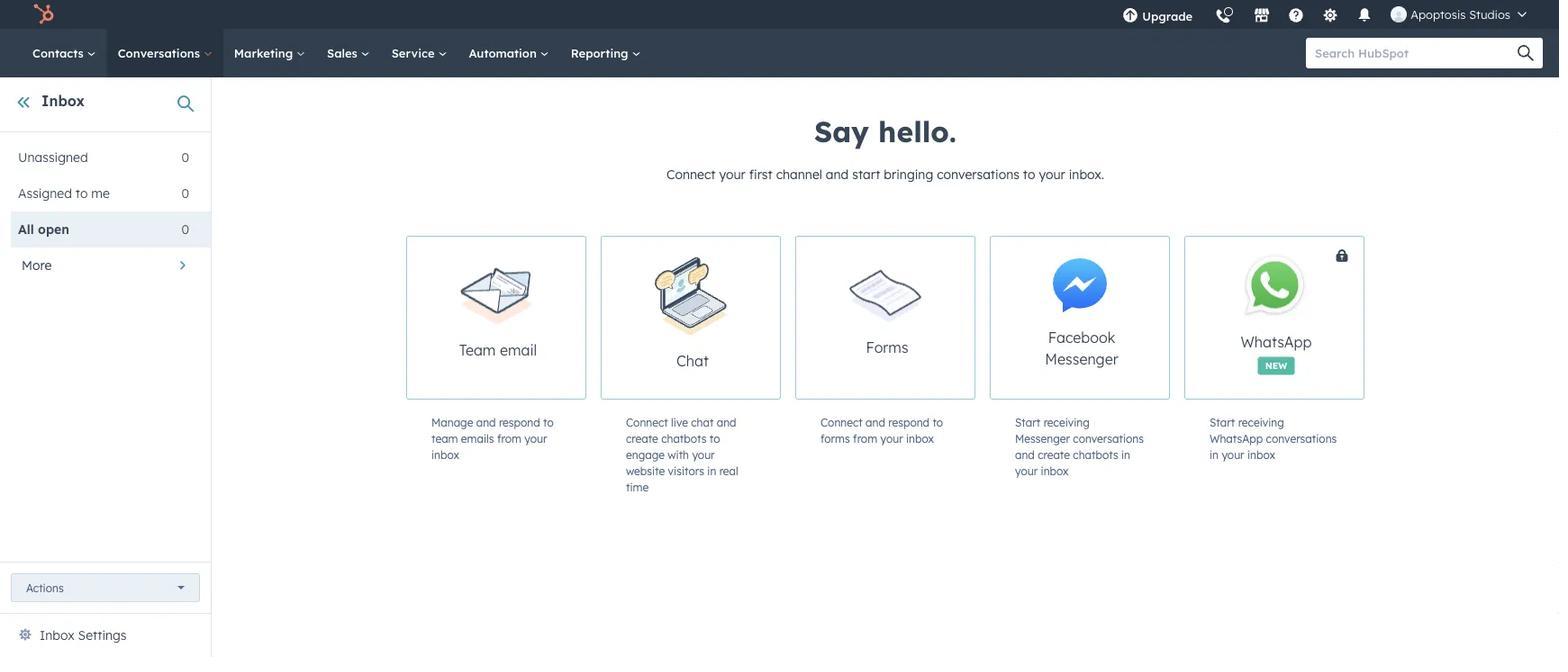 Task type: describe. For each thing, give the bounding box(es) containing it.
engage
[[626, 448, 665, 462]]

inbox.
[[1069, 167, 1105, 182]]

facebook
[[1048, 329, 1116, 347]]

connect for chat
[[626, 416, 668, 429]]

website
[[626, 464, 665, 478]]

conversations link
[[107, 29, 223, 77]]

inbox inside start receiving whatsapp conversations in your inbox
[[1248, 448, 1276, 462]]

reporting link
[[560, 29, 652, 77]]

service link
[[381, 29, 458, 77]]

0 horizontal spatial conversations
[[937, 167, 1020, 182]]

receiving for messenger
[[1044, 416, 1090, 429]]

Team email checkbox
[[406, 236, 586, 400]]

create inside start receiving messenger conversations and create chatbots in your inbox
[[1038, 448, 1070, 462]]

chat
[[691, 416, 714, 429]]

start receiving whatsapp conversations in your inbox
[[1210, 416, 1337, 462]]

connect live chat and create chatbots to engage with your website visitors in real time
[[626, 416, 738, 494]]

Chat checkbox
[[601, 236, 781, 400]]

Forms checkbox
[[795, 236, 976, 400]]

from inside 'connect and respond to forms from your inbox'
[[853, 432, 878, 445]]

and inside 'manage and respond to team emails from your inbox'
[[476, 416, 496, 429]]

open
[[38, 222, 69, 237]]

inbox inside 'manage and respond to team emails from your inbox'
[[432, 448, 459, 462]]

with
[[668, 448, 689, 462]]

chatbots inside start receiving messenger conversations and create chatbots in your inbox
[[1073, 448, 1119, 462]]

all
[[18, 222, 34, 237]]

search button
[[1509, 38, 1543, 68]]

0 vertical spatial whatsapp
[[1241, 333, 1312, 351]]

conversations
[[118, 45, 203, 60]]

reporting
[[571, 45, 632, 60]]

apoptosis studios
[[1411, 7, 1511, 22]]

calling icon image
[[1215, 9, 1232, 25]]

settings link
[[1312, 0, 1350, 29]]

upgrade
[[1142, 9, 1193, 23]]

in inside start receiving messenger conversations and create chatbots in your inbox
[[1122, 448, 1131, 462]]

time
[[626, 481, 649, 494]]

manage and respond to team emails from your inbox
[[432, 416, 554, 462]]

tara schultz image
[[1391, 6, 1407, 23]]

real
[[719, 464, 738, 478]]

sales link
[[316, 29, 381, 77]]

hubspot link
[[22, 4, 68, 25]]

new
[[1265, 360, 1288, 371]]

visitors
[[668, 464, 704, 478]]

notifications image
[[1357, 8, 1373, 24]]

connect for forms
[[821, 416, 863, 429]]

settings image
[[1323, 8, 1339, 24]]

in inside start receiving whatsapp conversations in your inbox
[[1210, 448, 1219, 462]]

to inside 'manage and respond to team emails from your inbox'
[[543, 416, 554, 429]]

manage
[[432, 416, 473, 429]]

Search HubSpot search field
[[1306, 38, 1527, 68]]

your inside 'connect and respond to forms from your inbox'
[[881, 432, 903, 445]]

respond for forms
[[888, 416, 930, 429]]

forms
[[866, 339, 909, 357]]

me
[[91, 186, 110, 201]]

studios
[[1469, 7, 1511, 22]]

all open
[[18, 222, 69, 237]]

your inside connect live chat and create chatbots to engage with your website visitors in real time
[[692, 448, 715, 462]]

inbox for inbox settings
[[40, 628, 75, 644]]

apoptosis
[[1411, 7, 1466, 22]]

whatsapp new
[[1241, 333, 1312, 371]]

actions button
[[11, 574, 200, 603]]

hello.
[[878, 114, 957, 150]]

assigned
[[18, 186, 72, 201]]

0 for to
[[181, 186, 189, 201]]

messenger inside start receiving messenger conversations and create chatbots in your inbox
[[1015, 432, 1070, 445]]

your inside 'manage and respond to team emails from your inbox'
[[525, 432, 547, 445]]



Task type: vqa. For each thing, say whether or not it's contained in the screenshot.
All open
yes



Task type: locate. For each thing, give the bounding box(es) containing it.
connect
[[667, 167, 716, 182], [626, 416, 668, 429], [821, 416, 863, 429]]

respond
[[499, 416, 540, 429], [888, 416, 930, 429]]

2 respond from the left
[[888, 416, 930, 429]]

chatbots
[[661, 432, 707, 445], [1073, 448, 1119, 462]]

1 horizontal spatial create
[[1038, 448, 1070, 462]]

2 horizontal spatial in
[[1210, 448, 1219, 462]]

email
[[500, 341, 537, 359]]

inbox inside 'connect and respond to forms from your inbox'
[[906, 432, 934, 445]]

start inside start receiving whatsapp conversations in your inbox
[[1210, 416, 1235, 429]]

inbox
[[41, 92, 85, 110], [40, 628, 75, 644]]

menu
[[1112, 0, 1538, 36]]

respond inside 'connect and respond to forms from your inbox'
[[888, 416, 930, 429]]

0
[[181, 150, 189, 165], [181, 186, 189, 201], [181, 222, 189, 237]]

whatsapp
[[1241, 333, 1312, 351], [1210, 432, 1263, 445]]

None checkbox
[[1185, 236, 1431, 400]]

team
[[432, 432, 458, 445]]

marketing
[[234, 45, 296, 60]]

2 from from the left
[[853, 432, 878, 445]]

conversations for start receiving whatsapp conversations in your inbox
[[1266, 432, 1337, 445]]

assigned to me
[[18, 186, 110, 201]]

receiving inside start receiving whatsapp conversations in your inbox
[[1238, 416, 1284, 429]]

whatsapp inside start receiving whatsapp conversations in your inbox
[[1210, 432, 1263, 445]]

start inside start receiving messenger conversations and create chatbots in your inbox
[[1015, 416, 1041, 429]]

contacts
[[32, 45, 87, 60]]

receiving inside start receiving messenger conversations and create chatbots in your inbox
[[1044, 416, 1090, 429]]

and inside connect live chat and create chatbots to engage with your website visitors in real time
[[717, 416, 737, 429]]

start receiving messenger conversations and create chatbots in your inbox
[[1015, 416, 1144, 478]]

1 vertical spatial whatsapp
[[1210, 432, 1263, 445]]

receiving down new
[[1238, 416, 1284, 429]]

in
[[1122, 448, 1131, 462], [1210, 448, 1219, 462], [707, 464, 716, 478]]

live
[[671, 416, 688, 429]]

1 horizontal spatial from
[[853, 432, 878, 445]]

create inside connect live chat and create chatbots to engage with your website visitors in real time
[[626, 432, 658, 445]]

say
[[814, 114, 869, 150]]

and inside start receiving messenger conversations and create chatbots in your inbox
[[1015, 448, 1035, 462]]

bringing
[[884, 167, 934, 182]]

apoptosis studios button
[[1380, 0, 1538, 29]]

chat
[[677, 352, 709, 370]]

1 respond from the left
[[499, 416, 540, 429]]

inbox inside inbox settings "link"
[[40, 628, 75, 644]]

connect left "first"
[[667, 167, 716, 182]]

your inside start receiving whatsapp conversations in your inbox
[[1222, 448, 1245, 462]]

inbox settings
[[40, 628, 127, 644]]

messenger inside checkbox
[[1045, 350, 1119, 368]]

hubspot image
[[32, 4, 54, 25]]

start for start receiving whatsapp conversations in your inbox
[[1210, 416, 1235, 429]]

respond inside 'manage and respond to team emails from your inbox'
[[499, 416, 540, 429]]

menu containing apoptosis studios
[[1112, 0, 1538, 36]]

search image
[[1518, 45, 1534, 61]]

3 0 from the top
[[181, 222, 189, 237]]

1 from from the left
[[497, 432, 521, 445]]

1 horizontal spatial respond
[[888, 416, 930, 429]]

1 start from the left
[[1015, 416, 1041, 429]]

connect and respond to forms from your inbox
[[821, 416, 943, 445]]

team
[[459, 341, 496, 359]]

0 vertical spatial create
[[626, 432, 658, 445]]

start for start receiving messenger conversations and create chatbots in your inbox
[[1015, 416, 1041, 429]]

0 horizontal spatial chatbots
[[661, 432, 707, 445]]

0 vertical spatial inbox
[[41, 92, 85, 110]]

connect inside 'connect and respond to forms from your inbox'
[[821, 416, 863, 429]]

none checkbox containing whatsapp
[[1185, 236, 1431, 400]]

service
[[392, 45, 438, 60]]

2 0 from the top
[[181, 186, 189, 201]]

2 receiving from the left
[[1238, 416, 1284, 429]]

and
[[826, 167, 849, 182], [476, 416, 496, 429], [717, 416, 737, 429], [866, 416, 885, 429], [1015, 448, 1035, 462]]

connect your first channel and start bringing conversations to your inbox.
[[667, 167, 1105, 182]]

receiving for whatsapp
[[1238, 416, 1284, 429]]

from right emails
[[497, 432, 521, 445]]

conversations inside start receiving whatsapp conversations in your inbox
[[1266, 432, 1337, 445]]

your
[[719, 167, 746, 182], [1039, 167, 1066, 182], [525, 432, 547, 445], [881, 432, 903, 445], [692, 448, 715, 462], [1222, 448, 1245, 462], [1015, 464, 1038, 478]]

connect inside connect live chat and create chatbots to engage with your website visitors in real time
[[626, 416, 668, 429]]

0 horizontal spatial start
[[1015, 416, 1041, 429]]

1 receiving from the left
[[1044, 416, 1090, 429]]

chatbots inside connect live chat and create chatbots to engage with your website visitors in real time
[[661, 432, 707, 445]]

2 vertical spatial 0
[[181, 222, 189, 237]]

facebook messenger
[[1045, 329, 1119, 368]]

inbox settings link
[[40, 625, 127, 647]]

start
[[1015, 416, 1041, 429], [1210, 416, 1235, 429]]

channel
[[776, 167, 822, 182]]

first
[[749, 167, 773, 182]]

1 vertical spatial create
[[1038, 448, 1070, 462]]

and inside 'connect and respond to forms from your inbox'
[[866, 416, 885, 429]]

conversations inside start receiving messenger conversations and create chatbots in your inbox
[[1073, 432, 1144, 445]]

0 horizontal spatial create
[[626, 432, 658, 445]]

automation
[[469, 45, 540, 60]]

1 horizontal spatial chatbots
[[1073, 448, 1119, 462]]

settings
[[78, 628, 127, 644]]

help image
[[1288, 8, 1305, 24]]

from inside 'manage and respond to team emails from your inbox'
[[497, 432, 521, 445]]

0 vertical spatial chatbots
[[661, 432, 707, 445]]

connect up engage
[[626, 416, 668, 429]]

upgrade image
[[1123, 8, 1139, 24]]

sales
[[327, 45, 361, 60]]

to inside connect live chat and create chatbots to engage with your website visitors in real time
[[710, 432, 720, 445]]

from right forms
[[853, 432, 878, 445]]

1 horizontal spatial conversations
[[1073, 432, 1144, 445]]

more
[[22, 258, 52, 273]]

marketplaces image
[[1254, 8, 1270, 24]]

calling icon button
[[1208, 2, 1239, 28]]

inbox for inbox
[[41, 92, 85, 110]]

from
[[497, 432, 521, 445], [853, 432, 878, 445]]

your inside start receiving messenger conversations and create chatbots in your inbox
[[1015, 464, 1038, 478]]

0 horizontal spatial receiving
[[1044, 416, 1090, 429]]

1 horizontal spatial receiving
[[1238, 416, 1284, 429]]

0 vertical spatial 0
[[181, 150, 189, 165]]

connect up forms
[[821, 416, 863, 429]]

create
[[626, 432, 658, 445], [1038, 448, 1070, 462]]

actions
[[26, 582, 64, 595]]

start
[[852, 167, 881, 182]]

1 vertical spatial 0
[[181, 186, 189, 201]]

1 vertical spatial chatbots
[[1073, 448, 1119, 462]]

say hello.
[[814, 114, 957, 150]]

in inside connect live chat and create chatbots to engage with your website visitors in real time
[[707, 464, 716, 478]]

marketing link
[[223, 29, 316, 77]]

0 vertical spatial messenger
[[1045, 350, 1119, 368]]

notifications button
[[1350, 0, 1380, 29]]

inbox
[[906, 432, 934, 445], [432, 448, 459, 462], [1248, 448, 1276, 462], [1041, 464, 1069, 478]]

2 start from the left
[[1210, 416, 1235, 429]]

team email
[[459, 341, 537, 359]]

conversations
[[937, 167, 1020, 182], [1073, 432, 1144, 445], [1266, 432, 1337, 445]]

conversations for start receiving messenger conversations and create chatbots in your inbox
[[1073, 432, 1144, 445]]

Facebook Messenger checkbox
[[990, 236, 1170, 400]]

contacts link
[[22, 29, 107, 77]]

help button
[[1281, 0, 1312, 29]]

unassigned
[[18, 150, 88, 165]]

1 vertical spatial messenger
[[1015, 432, 1070, 445]]

inbox left settings
[[40, 628, 75, 644]]

inbox inside start receiving messenger conversations and create chatbots in your inbox
[[1041, 464, 1069, 478]]

1 vertical spatial inbox
[[40, 628, 75, 644]]

1 horizontal spatial start
[[1210, 416, 1235, 429]]

1 horizontal spatial in
[[1122, 448, 1131, 462]]

0 horizontal spatial respond
[[499, 416, 540, 429]]

respond right the manage
[[499, 416, 540, 429]]

respond down forms
[[888, 416, 930, 429]]

emails
[[461, 432, 494, 445]]

automation link
[[458, 29, 560, 77]]

marketplaces button
[[1243, 0, 1281, 29]]

0 for open
[[181, 222, 189, 237]]

0 horizontal spatial in
[[707, 464, 716, 478]]

to inside 'connect and respond to forms from your inbox'
[[933, 416, 943, 429]]

respond for team email
[[499, 416, 540, 429]]

receiving down facebook messenger
[[1044, 416, 1090, 429]]

inbox down contacts link
[[41, 92, 85, 110]]

to
[[1023, 167, 1036, 182], [75, 186, 88, 201], [543, 416, 554, 429], [933, 416, 943, 429], [710, 432, 720, 445]]

1 0 from the top
[[181, 150, 189, 165]]

messenger
[[1045, 350, 1119, 368], [1015, 432, 1070, 445]]

2 horizontal spatial conversations
[[1266, 432, 1337, 445]]

forms
[[821, 432, 850, 445]]

0 horizontal spatial from
[[497, 432, 521, 445]]

receiving
[[1044, 416, 1090, 429], [1238, 416, 1284, 429]]



